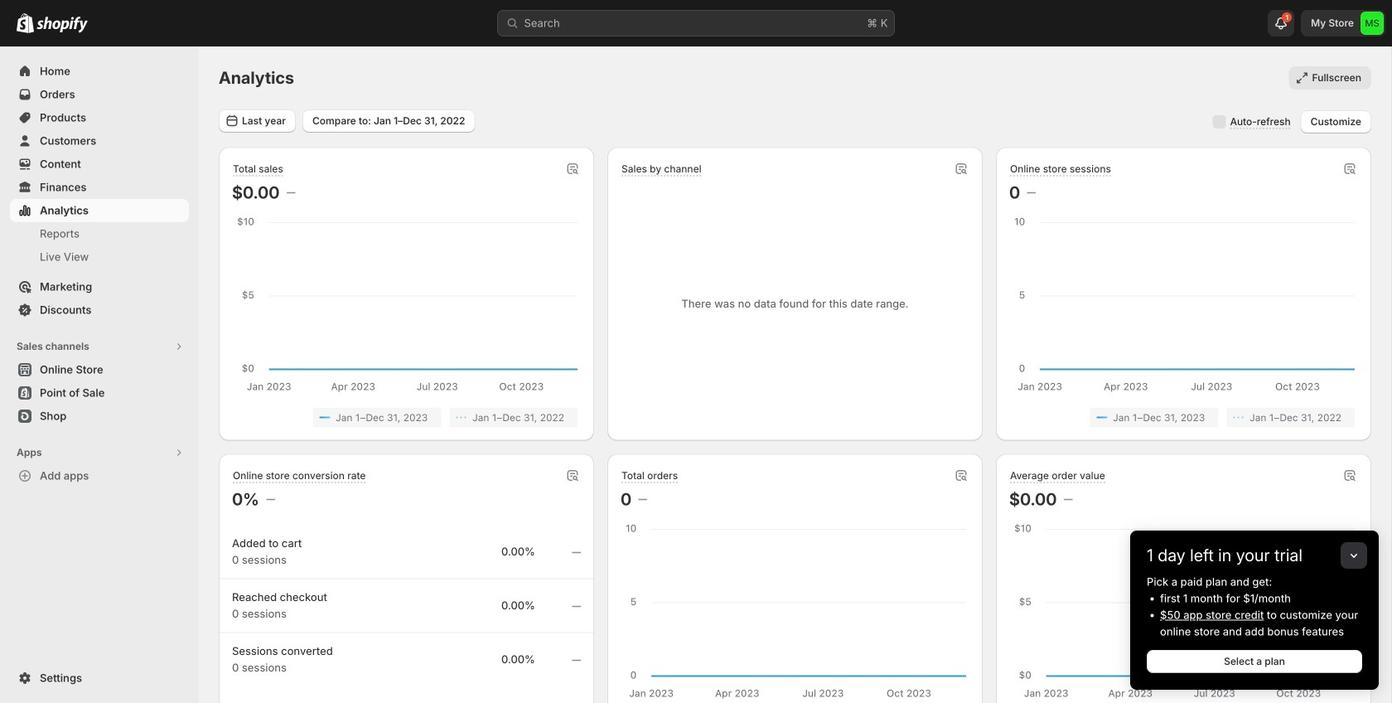 Task type: locate. For each thing, give the bounding box(es) containing it.
0 horizontal spatial list
[[235, 408, 578, 427]]

1 list from the left
[[235, 408, 578, 427]]

1 horizontal spatial shopify image
[[36, 16, 88, 33]]

0 horizontal spatial shopify image
[[17, 13, 34, 33]]

1 horizontal spatial list
[[1013, 408, 1356, 427]]

2 list from the left
[[1013, 408, 1356, 427]]

list
[[235, 408, 578, 427], [1013, 408, 1356, 427]]

my store image
[[1361, 12, 1385, 35]]

shopify image
[[17, 13, 34, 33], [36, 16, 88, 33]]



Task type: vqa. For each thing, say whether or not it's contained in the screenshot.
LIST
yes



